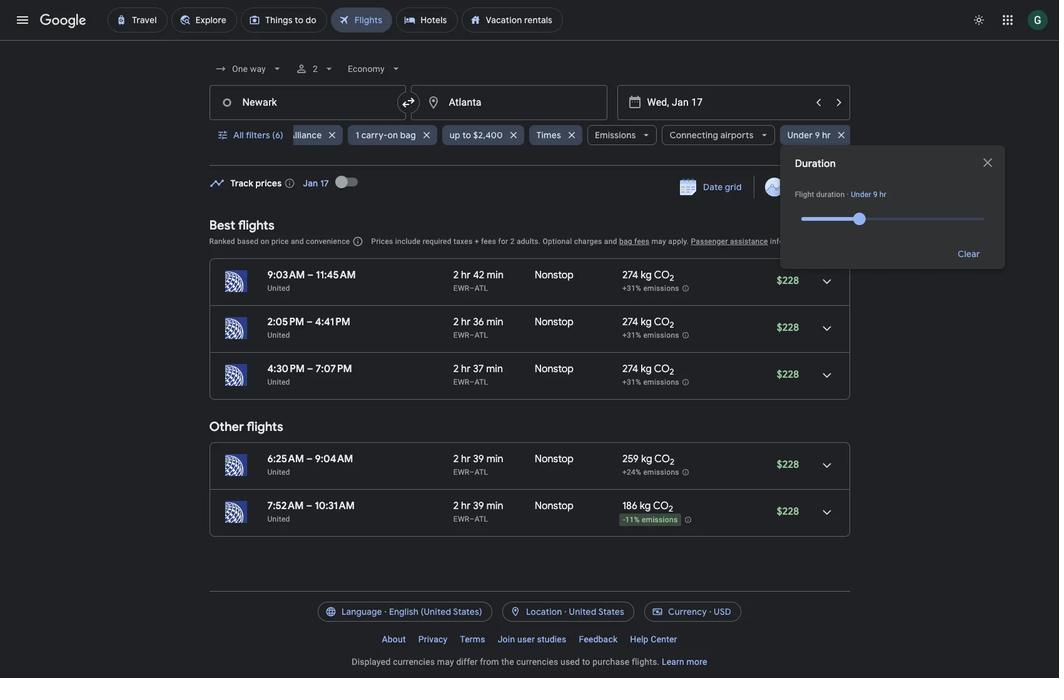 Task type: locate. For each thing, give the bounding box(es) containing it.
emissions
[[595, 129, 636, 141]]

ewr inside 2 hr 36 min ewr – atl
[[453, 331, 470, 340]]

274 for 2 hr 36 min
[[622, 316, 638, 328]]

nonstop
[[535, 269, 574, 282], [535, 316, 574, 328], [535, 363, 574, 375], [535, 453, 574, 465], [535, 500, 574, 512]]

None text field
[[209, 85, 406, 120]]

displayed
[[352, 657, 391, 667]]

nonstop flight. element for 10:31 am
[[535, 500, 574, 514]]

Arrival time: 9:04 AM. text field
[[315, 453, 353, 465]]

passenger assistance button
[[691, 237, 768, 246]]

2:05 pm – 4:41 pm united
[[267, 316, 350, 340]]

2 total duration 2 hr 39 min. element from the top
[[453, 500, 535, 514]]

None search field
[[209, 54, 1005, 269]]

0 vertical spatial 274
[[622, 269, 638, 282]]

274 kg co 2 for 2 hr 42 min
[[622, 269, 674, 284]]

star alliance button
[[263, 120, 343, 150]]

1 total duration 2 hr 39 min. element from the top
[[453, 453, 535, 467]]

4 $228 from the top
[[777, 459, 799, 471]]

0 vertical spatial bag
[[400, 129, 416, 141]]

1 $228 from the top
[[777, 275, 799, 287]]

5 $228 from the top
[[777, 505, 799, 518]]

to inside popup button
[[462, 129, 471, 141]]

united inside 4:30 pm – 7:07 pm united
[[267, 378, 290, 387]]

4 nonstop from the top
[[535, 453, 574, 465]]

hr for 10:31 am
[[461, 500, 471, 512]]

on inside popup button
[[388, 129, 398, 141]]

used
[[561, 657, 580, 667]]

0 vertical spatial to
[[462, 129, 471, 141]]

duration
[[795, 158, 836, 170]]

co for 10:31 am
[[653, 500, 669, 512]]

2 nonstop from the top
[[535, 316, 574, 328]]

1 vertical spatial under
[[851, 190, 871, 199]]

united for 4:30 pm
[[267, 378, 290, 387]]

min inside 2 hr 37 min ewr – atl
[[486, 363, 503, 375]]

1 horizontal spatial under
[[851, 190, 871, 199]]

united down 2:05 pm text box
[[267, 331, 290, 340]]

1 vertical spatial 274 kg co 2
[[622, 316, 674, 330]]

2 inside 259 kg co 2
[[670, 457, 675, 467]]

flight details. leaves newark liberty international airport at 9:03 am on wednesday, january 17 and arrives at hartsfield-jackson atlanta international airport at 11:45 am on wednesday, january 17. image
[[812, 267, 842, 297]]

united inside 9:03 am – 11:45 am united
[[267, 284, 290, 293]]

ranked
[[209, 237, 235, 246]]

+31% for 2 hr 42 min
[[622, 284, 641, 293]]

1 vertical spatial 9
[[873, 190, 878, 199]]

1 nonstop from the top
[[535, 269, 574, 282]]

kg for 10:31 am
[[640, 500, 651, 512]]

39
[[473, 453, 484, 465], [473, 500, 484, 512]]

co for 4:41 pm
[[654, 316, 670, 328]]

find the best price region
[[209, 167, 850, 208]]

(6)
[[272, 129, 283, 141]]

min for 9:04 am
[[486, 453, 503, 465]]

4:30 pm – 7:07 pm united
[[267, 363, 352, 387]]

1 atl from the top
[[475, 284, 488, 293]]

under
[[787, 129, 813, 141], [851, 190, 871, 199]]

2 hr 42 min ewr – atl
[[453, 269, 504, 293]]

united inside 2:05 pm – 4:41 pm united
[[267, 331, 290, 340]]

united down 7:52 am text field
[[267, 515, 290, 524]]

connecting airports button
[[662, 120, 775, 150]]

1 2 hr 39 min ewr – atl from the top
[[453, 453, 503, 477]]

bag fees button
[[619, 237, 650, 246]]

3 atl from the top
[[475, 378, 488, 387]]

united down 6:25 am
[[267, 468, 290, 477]]

-
[[623, 516, 625, 524]]

atl for 10:31 am
[[475, 515, 488, 524]]

kg for 9:04 am
[[641, 453, 652, 465]]

1 vertical spatial on
[[261, 237, 269, 246]]

flights.
[[632, 657, 660, 667]]

2 hr 39 min ewr – atl for 10:31 am
[[453, 500, 503, 524]]

leaves newark liberty international airport at 6:25 am on wednesday, january 17 and arrives at hartsfield-jackson atlanta international airport at 9:04 am on wednesday, january 17. element
[[267, 453, 353, 465]]

None text field
[[411, 85, 607, 120]]

228 us dollars text field left 'flight details. leaves newark liberty international airport at 6:25 am on wednesday, january 17 and arrives at hartsfield-jackson atlanta international airport at 9:04 am on wednesday, january 17.' image
[[777, 459, 799, 471]]

1 nonstop flight. element from the top
[[535, 269, 574, 283]]

5 ewr from the top
[[453, 515, 470, 524]]

flights right other
[[247, 419, 283, 435]]

nonstop for 11:45 am
[[535, 269, 574, 282]]

1 274 from the top
[[622, 269, 638, 282]]

2 vertical spatial 274
[[622, 363, 638, 375]]

3 274 from the top
[[622, 363, 638, 375]]

+31% emissions for 2 hr 37 min
[[622, 378, 679, 387]]

5 nonstop flight. element from the top
[[535, 500, 574, 514]]

flight duration · under 9 hr
[[795, 190, 887, 199]]

0 vertical spatial 39
[[473, 453, 484, 465]]

total duration 2 hr 39 min. element
[[453, 453, 535, 467], [453, 500, 535, 514]]

hr inside 2 hr 36 min ewr – atl
[[461, 316, 471, 328]]

0 vertical spatial under
[[787, 129, 813, 141]]

1 horizontal spatial 9
[[873, 190, 878, 199]]

atl inside 2 hr 42 min ewr – atl
[[475, 284, 488, 293]]

2 ewr from the top
[[453, 331, 470, 340]]

united for 9:03 am
[[267, 284, 290, 293]]

5 nonstop from the top
[[535, 500, 574, 512]]

9:04 am
[[315, 453, 353, 465]]

274 kg co 2 for 2 hr 37 min
[[622, 363, 674, 377]]

atl
[[475, 284, 488, 293], [475, 331, 488, 340], [475, 378, 488, 387], [475, 468, 488, 477], [475, 515, 488, 524]]

1 horizontal spatial on
[[388, 129, 398, 141]]

9 right ·
[[873, 190, 878, 199]]

studies
[[537, 634, 566, 644]]

terms
[[460, 634, 485, 644]]

9
[[815, 129, 820, 141], [873, 190, 878, 199]]

0 vertical spatial 2 hr 39 min ewr – atl
[[453, 453, 503, 477]]

3 $228 from the top
[[777, 368, 799, 381]]

1 vertical spatial total duration 2 hr 39 min. element
[[453, 500, 535, 514]]

2 228 us dollars text field from the top
[[777, 505, 799, 518]]

0 vertical spatial on
[[388, 129, 398, 141]]

united
[[267, 284, 290, 293], [267, 331, 290, 340], [267, 378, 290, 387], [267, 468, 290, 477], [267, 515, 290, 524], [569, 606, 596, 617]]

fees right +
[[481, 237, 496, 246]]

1 horizontal spatial currencies
[[516, 657, 558, 667]]

hr inside 2 hr 37 min ewr – atl
[[461, 363, 471, 375]]

$228 for 7:07 pm
[[777, 368, 799, 381]]

track
[[231, 178, 253, 189]]

$228 left flight details. leaves newark liberty international airport at 9:03 am on wednesday, january 17 and arrives at hartsfield-jackson atlanta international airport at 11:45 am on wednesday, january 17. image
[[777, 275, 799, 287]]

nonstop flight. element
[[535, 269, 574, 283], [535, 316, 574, 330], [535, 363, 574, 377], [535, 453, 574, 467], [535, 500, 574, 514]]

1 vertical spatial 39
[[473, 500, 484, 512]]

atl for 11:45 am
[[475, 284, 488, 293]]

1 vertical spatial flights
[[247, 419, 283, 435]]

0 horizontal spatial may
[[437, 657, 454, 667]]

0 horizontal spatial under
[[787, 129, 813, 141]]

emissions button
[[587, 120, 657, 150]]

1 horizontal spatial fees
[[634, 237, 650, 246]]

may left apply.
[[652, 237, 666, 246]]

learn
[[662, 657, 684, 667]]

under up duration
[[787, 129, 813, 141]]

fees left apply.
[[634, 237, 650, 246]]

total duration 2 hr 37 min. element
[[453, 363, 535, 377]]

co inside 259 kg co 2
[[654, 453, 670, 465]]

+31% emissions
[[622, 284, 679, 293], [622, 331, 679, 340], [622, 378, 679, 387]]

0 horizontal spatial currencies
[[393, 657, 435, 667]]

feedback
[[579, 634, 618, 644]]

Departure time: 2:05 PM. text field
[[267, 316, 304, 328]]

clear button
[[943, 239, 995, 269]]

4:41 pm
[[315, 316, 350, 328]]

4 ewr from the top
[[453, 468, 470, 477]]

to right the used
[[582, 657, 590, 667]]

atl inside 2 hr 36 min ewr – atl
[[475, 331, 488, 340]]

2 fees from the left
[[634, 237, 650, 246]]

2 inside 2 hr 37 min ewr – atl
[[453, 363, 459, 375]]

1 horizontal spatial may
[[652, 237, 666, 246]]

3 nonstop flight. element from the top
[[535, 363, 574, 377]]

0 horizontal spatial bag
[[400, 129, 416, 141]]

39 for 9:04 am
[[473, 453, 484, 465]]

kg for 4:41 pm
[[641, 316, 652, 328]]

ewr for 10:31 am
[[453, 515, 470, 524]]

to right up
[[462, 129, 471, 141]]

2 inside popup button
[[313, 64, 318, 74]]

kg for 7:07 pm
[[641, 363, 652, 375]]

kg inside 186 kg co 2
[[640, 500, 651, 512]]

ewr
[[453, 284, 470, 293], [453, 331, 470, 340], [453, 378, 470, 387], [453, 468, 470, 477], [453, 515, 470, 524]]

3 nonstop from the top
[[535, 363, 574, 375]]

flights up based
[[238, 218, 275, 233]]

5 atl from the top
[[475, 515, 488, 524]]

1 vertical spatial 2 hr 39 min ewr – atl
[[453, 500, 503, 524]]

center
[[651, 634, 677, 644]]

2 vertical spatial +31% emissions
[[622, 378, 679, 387]]

1 carry-on bag
[[356, 129, 416, 141]]

2 hr 39 min ewr – atl
[[453, 453, 503, 477], [453, 500, 503, 524]]

0 vertical spatial 228 us dollars text field
[[777, 459, 799, 471]]

and right price
[[291, 237, 304, 246]]

2 $228 from the top
[[777, 322, 799, 334]]

united down 9:03 am text field
[[267, 284, 290, 293]]

on right 1
[[388, 129, 398, 141]]

0 horizontal spatial on
[[261, 237, 269, 246]]

flight details. leaves newark liberty international airport at 2:05 pm on wednesday, january 17 and arrives at hartsfield-jackson atlanta international airport at 4:41 pm on wednesday, january 17. image
[[812, 313, 842, 343]]

1 274 kg co 2 from the top
[[622, 269, 674, 284]]

228 US dollars text field
[[777, 322, 799, 334]]

1 and from the left
[[291, 237, 304, 246]]

hr inside 2 hr 42 min ewr – atl
[[461, 269, 471, 282]]

0 vertical spatial +31% emissions
[[622, 284, 679, 293]]

2 +31% emissions from the top
[[622, 331, 679, 340]]

date
[[703, 181, 723, 193]]

best
[[209, 218, 235, 233]]

3 +31% from the top
[[622, 378, 641, 387]]

min inside 2 hr 36 min ewr – atl
[[486, 316, 503, 328]]

united inside the 6:25 am – 9:04 am united
[[267, 468, 290, 477]]

2 vertical spatial 274 kg co 2
[[622, 363, 674, 377]]

ewr for 7:07 pm
[[453, 378, 470, 387]]

Arrival time: 4:41 PM. text field
[[315, 316, 350, 328]]

2 vertical spatial +31%
[[622, 378, 641, 387]]

price graph
[[790, 181, 837, 193]]

0 vertical spatial 274 kg co 2
[[622, 269, 674, 284]]

1 vertical spatial 228 us dollars text field
[[777, 505, 799, 518]]

1 228 us dollars text field from the top
[[777, 459, 799, 471]]

0 horizontal spatial fees
[[481, 237, 496, 246]]

6:25 am
[[267, 453, 304, 465]]

kg
[[641, 269, 652, 282], [641, 316, 652, 328], [641, 363, 652, 375], [641, 453, 652, 465], [640, 500, 651, 512]]

on for based
[[261, 237, 269, 246]]

$228 left 'flight details. leaves newark liberty international airport at 6:25 am on wednesday, january 17 and arrives at hartsfield-jackson atlanta international airport at 9:04 am on wednesday, january 17.' image
[[777, 459, 799, 471]]

1 ewr from the top
[[453, 284, 470, 293]]

2 nonstop flight. element from the top
[[535, 316, 574, 330]]

0 vertical spatial +31%
[[622, 284, 641, 293]]

star
[[270, 129, 287, 141]]

3 274 kg co 2 from the top
[[622, 363, 674, 377]]

274 kg co 2 for 2 hr 36 min
[[622, 316, 674, 330]]

for
[[498, 237, 508, 246]]

6:25 am – 9:04 am united
[[267, 453, 353, 477]]

united down 4:30 pm
[[267, 378, 290, 387]]

9 up duration
[[815, 129, 820, 141]]

$228 left flight details. leaves newark liberty international airport at 7:52 am on wednesday, january 17 and arrives at hartsfield-jackson atlanta international airport at 10:31 am on wednesday, january 17. image
[[777, 505, 799, 518]]

1 +31% from the top
[[622, 284, 641, 293]]

total duration 2 hr 42 min. element
[[453, 269, 535, 283]]

hr for 4:41 pm
[[461, 316, 471, 328]]

1 vertical spatial +31%
[[622, 331, 641, 340]]

2 274 from the top
[[622, 316, 638, 328]]

hr for 7:07 pm
[[461, 363, 471, 375]]

currencies down the join user studies link
[[516, 657, 558, 667]]

1 horizontal spatial to
[[582, 657, 590, 667]]

co for 9:04 am
[[654, 453, 670, 465]]

location
[[526, 606, 562, 617]]

bag down swap origin and destination. image
[[400, 129, 416, 141]]

graph
[[813, 181, 837, 193]]

2 +31% from the top
[[622, 331, 641, 340]]

usd
[[714, 606, 731, 617]]

main content
[[209, 167, 850, 547]]

hr
[[822, 129, 831, 141], [880, 190, 887, 199], [461, 269, 471, 282], [461, 316, 471, 328], [461, 363, 471, 375], [461, 453, 471, 465], [461, 500, 471, 512]]

1 horizontal spatial bag
[[619, 237, 632, 246]]

ewr inside 2 hr 37 min ewr – atl
[[453, 378, 470, 387]]

1 39 from the top
[[473, 453, 484, 465]]

min for 4:41 pm
[[486, 316, 503, 328]]

3 ewr from the top
[[453, 378, 470, 387]]

2 currencies from the left
[[516, 657, 558, 667]]

to
[[462, 129, 471, 141], [582, 657, 590, 667]]

times
[[537, 129, 561, 141]]

2 2 hr 39 min ewr – atl from the top
[[453, 500, 503, 524]]

4 nonstop flight. element from the top
[[535, 453, 574, 467]]

feedback link
[[573, 629, 624, 649]]

2 hr 36 min ewr – atl
[[453, 316, 503, 340]]

4 atl from the top
[[475, 468, 488, 477]]

2 atl from the top
[[475, 331, 488, 340]]

1 vertical spatial 274
[[622, 316, 638, 328]]

change appearance image
[[964, 5, 994, 35]]

0 vertical spatial may
[[652, 237, 666, 246]]

under inside popup button
[[787, 129, 813, 141]]

0 vertical spatial 9
[[815, 129, 820, 141]]

bag inside popup button
[[400, 129, 416, 141]]

274 for 2 hr 42 min
[[622, 269, 638, 282]]

228 us dollars text field for 259
[[777, 459, 799, 471]]

228 us dollars text field left flight details. leaves newark liberty international airport at 7:52 am on wednesday, january 17 and arrives at hartsfield-jackson atlanta international airport at 10:31 am on wednesday, january 17. image
[[777, 505, 799, 518]]

min for 11:45 am
[[487, 269, 504, 282]]

prices
[[256, 178, 282, 189]]

1 vertical spatial bag
[[619, 237, 632, 246]]

274 kg co 2
[[622, 269, 674, 284], [622, 316, 674, 330], [622, 363, 674, 377]]

on left price
[[261, 237, 269, 246]]

filters
[[245, 129, 270, 141]]

2 hr 39 min ewr – atl for 9:04 am
[[453, 453, 503, 477]]

kg inside 259 kg co 2
[[641, 453, 652, 465]]

nonstop flight. element for 9:04 am
[[535, 453, 574, 467]]

1 vertical spatial +31% emissions
[[622, 331, 679, 340]]

and right "charges"
[[604, 237, 617, 246]]

differ
[[456, 657, 478, 667]]

loading results progress bar
[[0, 40, 1059, 43]]

under right ·
[[851, 190, 871, 199]]

274
[[622, 269, 638, 282], [622, 316, 638, 328], [622, 363, 638, 375]]

nonstop for 4:41 pm
[[535, 316, 574, 328]]

None field
[[209, 58, 288, 80], [343, 58, 407, 80], [209, 58, 288, 80], [343, 58, 407, 80]]

2 39 from the top
[[473, 500, 484, 512]]

flight details. leaves newark liberty international airport at 7:52 am on wednesday, january 17 and arrives at hartsfield-jackson atlanta international airport at 10:31 am on wednesday, january 17. image
[[812, 497, 842, 527]]

united for 7:52 am
[[267, 515, 290, 524]]

co inside 186 kg co 2
[[653, 500, 669, 512]]

$228 left flight details. leaves newark liberty international airport at 4:30 pm on wednesday, january 17 and arrives at hartsfield-jackson atlanta international airport at 7:07 pm on wednesday, january 17. icon
[[777, 368, 799, 381]]

close dialog image
[[980, 155, 995, 170]]

228 US dollars text field
[[777, 459, 799, 471], [777, 505, 799, 518]]

0 horizontal spatial to
[[462, 129, 471, 141]]

on for carry-
[[388, 129, 398, 141]]

–
[[307, 269, 314, 282], [470, 284, 475, 293], [307, 316, 313, 328], [470, 331, 475, 340], [307, 363, 313, 375], [470, 378, 475, 387], [306, 453, 313, 465], [470, 468, 475, 477], [306, 500, 312, 512], [470, 515, 475, 524]]

1 vertical spatial may
[[437, 657, 454, 667]]

min inside 2 hr 42 min ewr – atl
[[487, 269, 504, 282]]

bag right "charges"
[[619, 237, 632, 246]]

apply.
[[668, 237, 689, 246]]

privacy link
[[412, 629, 454, 649]]

carry-
[[361, 129, 388, 141]]

2 274 kg co 2 from the top
[[622, 316, 674, 330]]

atl inside 2 hr 37 min ewr – atl
[[475, 378, 488, 387]]

ewr inside 2 hr 42 min ewr – atl
[[453, 284, 470, 293]]

0 vertical spatial flights
[[238, 218, 275, 233]]

3 +31% emissions from the top
[[622, 378, 679, 387]]

0 horizontal spatial and
[[291, 237, 304, 246]]

english (united states)
[[389, 606, 482, 617]]

1 horizontal spatial and
[[604, 237, 617, 246]]

track prices
[[231, 178, 282, 189]]

0 vertical spatial total duration 2 hr 39 min. element
[[453, 453, 535, 467]]

0 horizontal spatial 9
[[815, 129, 820, 141]]

united inside 7:52 am – 10:31 am united
[[267, 515, 290, 524]]

currencies down privacy link
[[393, 657, 435, 667]]

– inside 2 hr 36 min ewr – atl
[[470, 331, 475, 340]]

2 inside 2 hr 36 min ewr – atl
[[453, 316, 459, 328]]

1 +31% emissions from the top
[[622, 284, 679, 293]]

– inside 7:52 am – 10:31 am united
[[306, 500, 312, 512]]

may left differ
[[437, 657, 454, 667]]

$228 left flight details. leaves newark liberty international airport at 2:05 pm on wednesday, january 17 and arrives at hartsfield-jackson atlanta international airport at 4:41 pm on wednesday, january 17. image
[[777, 322, 799, 334]]

11%
[[625, 516, 640, 524]]

1 vertical spatial to
[[582, 657, 590, 667]]

nonstop flight. element for 4:41 pm
[[535, 316, 574, 330]]



Task type: describe. For each thing, give the bounding box(es) containing it.
required
[[423, 237, 452, 246]]

$228 for 11:45 am
[[777, 275, 799, 287]]

leaves newark liberty international airport at 7:52 am on wednesday, january 17 and arrives at hartsfield-jackson atlanta international airport at 10:31 am on wednesday, january 17. element
[[267, 500, 355, 512]]

bag inside main content
[[619, 237, 632, 246]]

the
[[501, 657, 514, 667]]

1 currencies from the left
[[393, 657, 435, 667]]

star alliance
[[270, 129, 322, 141]]

186
[[622, 500, 637, 512]]

– inside 2:05 pm – 4:41 pm united
[[307, 316, 313, 328]]

passenger
[[691, 237, 728, 246]]

other flights
[[209, 419, 283, 435]]

emissions for 2 hr 37 min
[[643, 378, 679, 387]]

learn more about tracked prices image
[[284, 178, 295, 189]]

under 9 hr button
[[780, 120, 852, 150]]

atl for 7:07 pm
[[475, 378, 488, 387]]

none search field containing duration
[[209, 54, 1005, 269]]

privacy
[[418, 634, 448, 644]]

min for 10:31 am
[[486, 500, 503, 512]]

all filters (6) button
[[209, 120, 293, 150]]

united for 6:25 am
[[267, 468, 290, 477]]

leaves newark liberty international airport at 9:03 am on wednesday, january 17 and arrives at hartsfield-jackson atlanta international airport at 11:45 am on wednesday, january 17. element
[[267, 269, 356, 282]]

·
[[847, 190, 849, 199]]

Departure text field
[[647, 86, 807, 119]]

ewr for 9:04 am
[[453, 468, 470, 477]]

37
[[473, 363, 484, 375]]

2:05 pm
[[267, 316, 304, 328]]

nonstop flight. element for 11:45 am
[[535, 269, 574, 283]]

co for 11:45 am
[[654, 269, 670, 282]]

Departure time: 4:30 PM. text field
[[267, 363, 305, 375]]

price
[[271, 237, 289, 246]]

hr for 11:45 am
[[461, 269, 471, 282]]

Departure time: 6:25 AM. text field
[[267, 453, 304, 465]]

united states
[[569, 606, 624, 617]]

7:52 am – 10:31 am united
[[267, 500, 355, 524]]

+24% emissions
[[622, 468, 679, 477]]

hr for 9:04 am
[[461, 453, 471, 465]]

up to $2,400 button
[[442, 120, 524, 150]]

2 inside 186 kg co 2
[[669, 504, 673, 514]]

prices include required taxes + fees for 2 adults. optional charges and bag fees may apply. passenger assistance
[[371, 237, 768, 246]]

up to $2,400
[[450, 129, 503, 141]]

join user studies link
[[492, 629, 573, 649]]

Arrival time: 11:45 AM. text field
[[316, 269, 356, 282]]

$228 for 9:04 am
[[777, 459, 799, 471]]

atl for 4:41 pm
[[475, 331, 488, 340]]

convenience
[[306, 237, 350, 246]]

1 fees from the left
[[481, 237, 496, 246]]

2 button
[[290, 54, 341, 84]]

date grid
[[703, 181, 742, 193]]

clear
[[958, 248, 980, 260]]

259
[[622, 453, 639, 465]]

flight details. leaves newark liberty international airport at 4:30 pm on wednesday, january 17 and arrives at hartsfield-jackson atlanta international airport at 7:07 pm on wednesday, january 17. image
[[812, 360, 842, 390]]

adults.
[[517, 237, 541, 246]]

jan
[[303, 178, 318, 189]]

based
[[237, 237, 259, 246]]

228 US dollars text field
[[777, 275, 799, 287]]

nonstop for 7:07 pm
[[535, 363, 574, 375]]

united left states
[[569, 606, 596, 617]]

united for 2:05 pm
[[267, 331, 290, 340]]

– inside 2 hr 37 min ewr – atl
[[470, 378, 475, 387]]

1 carry-on bag button
[[348, 120, 437, 150]]

states)
[[453, 606, 482, 617]]

user
[[517, 634, 535, 644]]

9 inside popup button
[[815, 129, 820, 141]]

terms link
[[454, 629, 492, 649]]

main content containing best flights
[[209, 167, 850, 547]]

alliance
[[289, 129, 322, 141]]

-11% emissions
[[623, 516, 678, 524]]

– inside the 6:25 am – 9:04 am united
[[306, 453, 313, 465]]

36
[[473, 316, 484, 328]]

+
[[475, 237, 479, 246]]

9:03 am – 11:45 am united
[[267, 269, 356, 293]]

2 hr 37 min ewr – atl
[[453, 363, 503, 387]]

up
[[450, 129, 460, 141]]

emissions for 2 hr 36 min
[[643, 331, 679, 340]]

274 for 2 hr 37 min
[[622, 363, 638, 375]]

all
[[233, 129, 244, 141]]

times button
[[529, 120, 582, 150]]

$228 for 4:41 pm
[[777, 322, 799, 334]]

jan 17
[[303, 178, 329, 189]]

– inside 2 hr 42 min ewr – atl
[[470, 284, 475, 293]]

Departure time: 9:03 AM. text field
[[267, 269, 305, 282]]

flights for other flights
[[247, 419, 283, 435]]

airports
[[720, 129, 754, 141]]

+31% for 2 hr 37 min
[[622, 378, 641, 387]]

under 9 hr
[[787, 129, 831, 141]]

language
[[342, 606, 382, 617]]

flight
[[795, 190, 814, 199]]

states
[[598, 606, 624, 617]]

price graph button
[[757, 176, 847, 198]]

2 inside 2 hr 42 min ewr – atl
[[453, 269, 459, 282]]

+31% for 2 hr 36 min
[[622, 331, 641, 340]]

assistance
[[730, 237, 768, 246]]

help center link
[[624, 629, 683, 649]]

grid
[[725, 181, 742, 193]]

help
[[630, 634, 649, 644]]

+31% emissions for 2 hr 42 min
[[622, 284, 679, 293]]

9:03 am
[[267, 269, 305, 282]]

emissions for 2 hr 42 min
[[643, 284, 679, 293]]

all filters (6)
[[233, 129, 283, 141]]

currency
[[668, 606, 707, 617]]

total duration 2 hr 39 min. element for 186
[[453, 500, 535, 514]]

atl for 9:04 am
[[475, 468, 488, 477]]

charges
[[574, 237, 602, 246]]

7:07 pm
[[316, 363, 352, 375]]

prices
[[371, 237, 393, 246]]

include
[[395, 237, 421, 246]]

min for 7:07 pm
[[486, 363, 503, 375]]

11:45 am
[[316, 269, 356, 282]]

nonstop for 10:31 am
[[535, 500, 574, 512]]

ewr for 11:45 am
[[453, 284, 470, 293]]

$228 for 10:31 am
[[777, 505, 799, 518]]

emissions for 2 hr 39 min
[[643, 468, 679, 477]]

ranked based on price and convenience
[[209, 237, 350, 246]]

39 for 10:31 am
[[473, 500, 484, 512]]

flight details. leaves newark liberty international airport at 6:25 am on wednesday, january 17 and arrives at hartsfield-jackson atlanta international airport at 9:04 am on wednesday, january 17. image
[[812, 450, 842, 480]]

kg for 11:45 am
[[641, 269, 652, 282]]

+31% emissions for 2 hr 36 min
[[622, 331, 679, 340]]

total duration 2 hr 36 min. element
[[453, 316, 535, 330]]

learn more about ranking image
[[352, 236, 364, 247]]

7:52 am
[[267, 500, 304, 512]]

more
[[687, 657, 707, 667]]

– inside 4:30 pm – 7:07 pm united
[[307, 363, 313, 375]]

228 US dollars text field
[[777, 368, 799, 381]]

259 kg co 2
[[622, 453, 675, 467]]

leaves newark liberty international airport at 4:30 pm on wednesday, january 17 and arrives at hartsfield-jackson atlanta international airport at 7:07 pm on wednesday, january 17. element
[[267, 363, 352, 375]]

about
[[382, 634, 406, 644]]

best flights
[[209, 218, 275, 233]]

2 and from the left
[[604, 237, 617, 246]]

price
[[790, 181, 811, 193]]

nonstop for 9:04 am
[[535, 453, 574, 465]]

from
[[480, 657, 499, 667]]

228 us dollars text field for 186
[[777, 505, 799, 518]]

date grid button
[[670, 176, 752, 198]]

17
[[320, 178, 329, 189]]

ewr for 4:41 pm
[[453, 331, 470, 340]]

leaves newark liberty international airport at 2:05 pm on wednesday, january 17 and arrives at hartsfield-jackson atlanta international airport at 4:41 pm on wednesday, january 17. element
[[267, 316, 350, 328]]

main menu image
[[15, 13, 30, 28]]

+24%
[[622, 468, 641, 477]]

connecting airports
[[670, 129, 754, 141]]

total duration 2 hr 39 min. element for 259
[[453, 453, 535, 467]]

swap origin and destination. image
[[401, 95, 416, 110]]

nonstop flight. element for 7:07 pm
[[535, 363, 574, 377]]

Arrival time: 10:31 AM. text field
[[315, 500, 355, 512]]

Arrival time: 7:07 PM. text field
[[316, 363, 352, 375]]

flights for best flights
[[238, 218, 275, 233]]

other
[[209, 419, 244, 435]]

taxes
[[454, 237, 473, 246]]

Departure time: 7:52 AM. text field
[[267, 500, 304, 512]]

learn more link
[[662, 657, 707, 667]]

co for 7:07 pm
[[654, 363, 670, 375]]

– inside 9:03 am – 11:45 am united
[[307, 269, 314, 282]]

hr inside under 9 hr popup button
[[822, 129, 831, 141]]



Task type: vqa. For each thing, say whether or not it's contained in the screenshot.
CO within the 186 kg CO 2
yes



